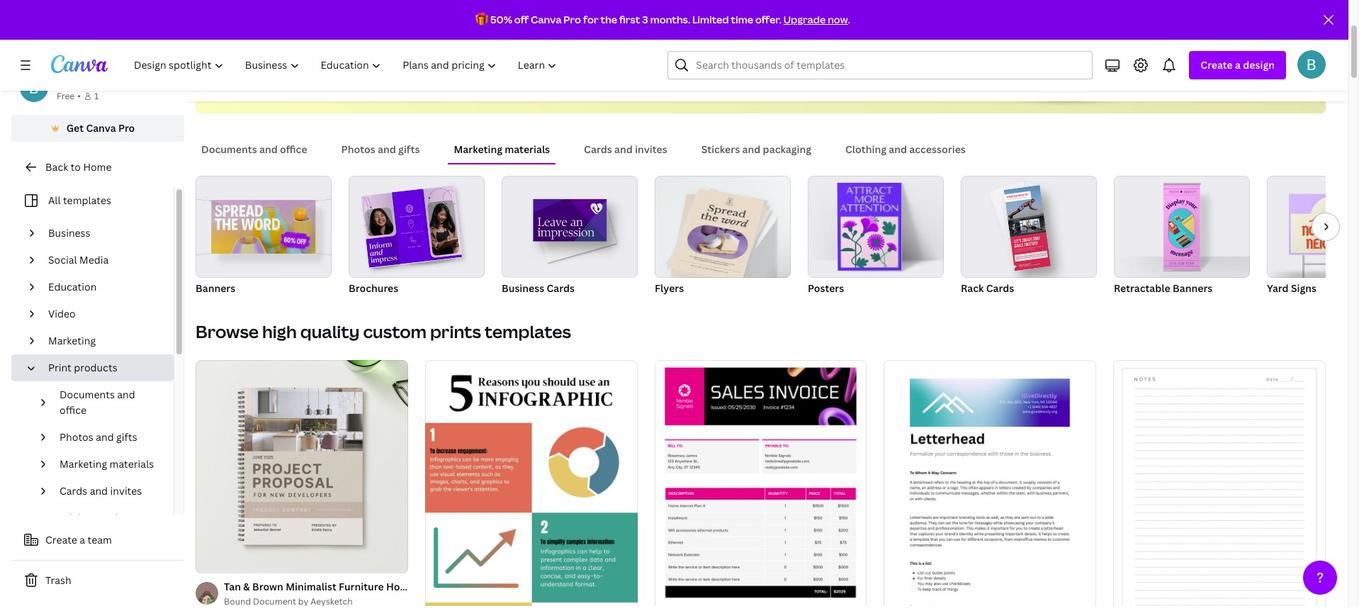 Task type: locate. For each thing, give the bounding box(es) containing it.
0 vertical spatial photos
[[341, 142, 376, 156]]

templates down business cards
[[485, 320, 571, 343]]

tan & brown minimalist furniture home bound document link
[[224, 579, 503, 595]]

1 banners from the left
[[196, 281, 236, 295]]

business link
[[43, 220, 165, 247]]

0 horizontal spatial documents and office
[[60, 388, 135, 417]]

1 horizontal spatial photos and gifts button
[[336, 136, 426, 163]]

browse
[[196, 320, 259, 343]]

0 vertical spatial photos and gifts
[[341, 142, 420, 156]]

sales invoice professional doc in black pink purple tactile 3d style image
[[655, 360, 867, 606]]

create for create a team
[[45, 533, 77, 547]]

1 vertical spatial a
[[80, 533, 85, 547]]

0 horizontal spatial documents
[[60, 388, 115, 401]]

0 horizontal spatial a
[[80, 533, 85, 547]]

business card image
[[502, 176, 638, 277], [533, 199, 607, 241]]

1
[[94, 90, 99, 102], [206, 556, 210, 566]]

trash link
[[11, 566, 184, 595]]

hundreds
[[479, 13, 532, 28]]

0 horizontal spatial gifts
[[116, 430, 137, 444]]

tan
[[224, 580, 241, 593]]

0 horizontal spatial to
[[71, 160, 81, 174]]

0 horizontal spatial office
[[60, 403, 86, 417]]

create left design
[[1201, 58, 1233, 72]]

0 vertical spatial stickers and packaging
[[702, 142, 812, 156]]

1 vertical spatial home
[[386, 580, 415, 593]]

team
[[88, 533, 112, 547]]

0 horizontal spatial canva
[[86, 121, 116, 135]]

retractable banner image
[[1114, 176, 1251, 278], [1164, 185, 1201, 270]]

1 vertical spatial pro
[[118, 121, 135, 135]]

your one-stop shop to design and print image
[[986, 0, 1326, 113]]

1 horizontal spatial create
[[1201, 58, 1233, 72]]

•
[[77, 90, 81, 102]]

documents and office button
[[196, 136, 313, 163], [54, 381, 165, 424]]

pro left for
[[564, 13, 581, 26]]

0 horizontal spatial invites
[[110, 484, 142, 498]]

0 vertical spatial office
[[280, 142, 307, 156]]

0 vertical spatial marketing materials button
[[448, 136, 556, 163]]

0 horizontal spatial 1
[[94, 90, 99, 102]]

banners up 'browse'
[[196, 281, 236, 295]]

office inside documents and office
[[60, 403, 86, 417]]

0 vertical spatial stickers
[[702, 142, 740, 156]]

1 horizontal spatial documents
[[201, 142, 257, 156]]

get canva pro button
[[11, 115, 184, 142]]

off
[[515, 13, 529, 26]]

home left bound
[[386, 580, 415, 593]]

and inside stickers and packaging
[[100, 511, 118, 525]]

3
[[643, 13, 649, 26], [221, 556, 226, 566]]

1 vertical spatial templates
[[485, 320, 571, 343]]

in
[[467, 13, 477, 28]]

yard sign image
[[1268, 176, 1360, 278], [1290, 194, 1360, 255]]

prints
[[430, 320, 481, 343]]

back to home link
[[11, 153, 184, 181]]

1 horizontal spatial a
[[1236, 58, 1241, 72]]

🎁 50% off canva pro for the first 3 months. limited time offer. upgrade now .
[[476, 13, 851, 26]]

canva right off at the top of page
[[531, 13, 562, 26]]

yard signs link
[[1268, 176, 1360, 298]]

1 horizontal spatial stickers and packaging
[[702, 142, 812, 156]]

and
[[348, 13, 368, 28], [259, 142, 278, 156], [378, 142, 396, 156], [615, 142, 633, 156], [743, 142, 761, 156], [889, 142, 907, 156], [117, 388, 135, 401], [96, 430, 114, 444], [90, 484, 108, 498], [100, 511, 118, 525]]

and for the bottom the stickers and packaging button
[[100, 511, 118, 525]]

bring
[[218, 13, 247, 28]]

3 right the "first" at the left
[[643, 13, 649, 26]]

1 vertical spatial photos and gifts button
[[54, 424, 165, 451]]

0 vertical spatial stickers and packaging button
[[696, 136, 817, 163]]

and for "photos and gifts" 'button' to the top
[[378, 142, 396, 156]]

canva right get
[[86, 121, 116, 135]]

time
[[731, 13, 754, 26]]

0 horizontal spatial marketing materials
[[60, 457, 154, 471]]

stickers and packaging
[[702, 142, 812, 156], [60, 511, 118, 540]]

1 horizontal spatial office
[[280, 142, 307, 156]]

1 of 3
[[206, 556, 226, 566]]

back
[[45, 160, 68, 174]]

templates right all at top
[[63, 194, 111, 207]]

documents
[[201, 142, 257, 156], [60, 388, 115, 401]]

1 horizontal spatial templates
[[485, 320, 571, 343]]

0 horizontal spatial 3
[[221, 556, 226, 566]]

upgrade now button
[[784, 13, 848, 26]]

1 horizontal spatial stickers and packaging button
[[696, 136, 817, 163]]

0 horizontal spatial pro
[[118, 121, 135, 135]]

3 up tan
[[221, 556, 226, 566]]

1 vertical spatial stickers
[[60, 511, 98, 525]]

and for clothing and accessories button
[[889, 142, 907, 156]]

gifts
[[399, 142, 420, 156], [116, 430, 137, 444]]

0 horizontal spatial home
[[83, 160, 112, 174]]

0 vertical spatial business
[[48, 226, 90, 240]]

a
[[1236, 58, 1241, 72], [80, 533, 85, 547]]

0 vertical spatial 1
[[94, 90, 99, 102]]

0 vertical spatial a
[[1236, 58, 1241, 72]]

to right back
[[71, 160, 81, 174]]

brochure image
[[349, 176, 485, 278], [361, 185, 462, 268]]

pro
[[564, 13, 581, 26], [118, 121, 135, 135]]

a left team
[[80, 533, 85, 547]]

stickers inside stickers and packaging
[[60, 511, 98, 525]]

1 vertical spatial canva
[[86, 121, 116, 135]]

0 vertical spatial documents and office
[[201, 142, 307, 156]]

and inside documents and office
[[117, 388, 135, 401]]

0 horizontal spatial business
[[48, 226, 90, 240]]

stickers for the topmost the stickers and packaging button
[[702, 142, 740, 156]]

quality
[[300, 320, 360, 343]]

flyer image
[[655, 176, 791, 278], [674, 188, 765, 282]]

home
[[83, 160, 112, 174], [386, 580, 415, 593]]

0 horizontal spatial stickers and packaging
[[60, 511, 118, 540]]

banners
[[196, 281, 236, 295], [1173, 281, 1213, 295]]

offer.
[[756, 13, 782, 26]]

rack cards link
[[961, 176, 1097, 298]]

create inside dropdown button
[[1201, 58, 1233, 72]]

0 vertical spatial home
[[83, 160, 112, 174]]

0 vertical spatial documents
[[201, 142, 257, 156]]

1 vertical spatial marketing materials
[[60, 457, 154, 471]]

a inside dropdown button
[[1236, 58, 1241, 72]]

1 vertical spatial packaging
[[60, 527, 107, 540]]

yard
[[1268, 281, 1289, 295]]

brochures
[[349, 281, 399, 295]]

0 horizontal spatial banners
[[196, 281, 236, 295]]

first
[[620, 13, 641, 26]]

0 vertical spatial of
[[535, 13, 546, 28]]

None search field
[[668, 51, 1093, 79]]

cards and invites button
[[579, 136, 673, 163], [54, 478, 165, 505]]

0 vertical spatial gifts
[[399, 142, 420, 156]]

templates
[[63, 194, 111, 207], [485, 320, 571, 343]]

0 horizontal spatial stickers
[[60, 511, 98, 525]]

1 horizontal spatial 1
[[206, 556, 210, 566]]

and for top the documents and office button
[[259, 142, 278, 156]]

0 horizontal spatial materials
[[110, 457, 154, 471]]

1 horizontal spatial cards and invites button
[[579, 136, 673, 163]]

print
[[48, 361, 72, 374]]

social media link
[[43, 247, 165, 274]]

ideas,
[[278, 13, 309, 28]]

0 horizontal spatial templates
[[63, 194, 111, 207]]

a for design
[[1236, 58, 1241, 72]]

a left design
[[1236, 58, 1241, 72]]

1 horizontal spatial gifts
[[399, 142, 420, 156]]

1 horizontal spatial marketing materials
[[454, 142, 550, 156]]

1 horizontal spatial documents and office button
[[196, 136, 313, 163]]

1 vertical spatial to
[[71, 160, 81, 174]]

business
[[48, 226, 90, 240], [502, 281, 545, 295]]

.
[[848, 13, 851, 26]]

packaging
[[763, 142, 812, 156], [60, 527, 107, 540]]

a inside "button"
[[80, 533, 85, 547]]

0 vertical spatial documents and office button
[[196, 136, 313, 163]]

documents inside documents and office
[[60, 388, 115, 401]]

banners link
[[196, 176, 332, 298]]

orange green blue colorful 5 reasons to use informational infographic image
[[425, 360, 638, 606]]

1 vertical spatial 1
[[206, 556, 210, 566]]

1 horizontal spatial photos
[[341, 142, 376, 156]]

design
[[1244, 58, 1275, 72]]

bound
[[418, 580, 449, 593]]

bring your ideas, brand and campaigns to life in hundreds of ways.
[[218, 13, 579, 28]]

0 vertical spatial canva
[[531, 13, 562, 26]]

create
[[1201, 58, 1233, 72], [45, 533, 77, 547]]

0 horizontal spatial photos
[[60, 430, 93, 444]]

banners right the retractable
[[1173, 281, 1213, 295]]

cards
[[584, 142, 612, 156], [547, 281, 575, 295], [987, 281, 1015, 295], [60, 484, 87, 498]]

business for business
[[48, 226, 90, 240]]

invites
[[635, 142, 668, 156], [110, 484, 142, 498]]

create inside "button"
[[45, 533, 77, 547]]

0 horizontal spatial cards and invites button
[[54, 478, 165, 505]]

1 vertical spatial business
[[502, 281, 545, 295]]

0 horizontal spatial create
[[45, 533, 77, 547]]

rack card image
[[961, 176, 1097, 278], [1004, 185, 1051, 271]]

canva inside get canva pro button
[[86, 121, 116, 135]]

1 vertical spatial documents
[[60, 388, 115, 401]]

now
[[828, 13, 848, 26]]

0 horizontal spatial of
[[212, 556, 219, 566]]

flyers link
[[655, 176, 791, 298]]

social
[[48, 253, 77, 267]]

1 horizontal spatial stickers
[[702, 142, 740, 156]]

marketing materials button
[[448, 136, 556, 163], [54, 451, 165, 478]]

home inside tan & brown minimalist furniture home bound document link
[[386, 580, 415, 593]]

and for bottom the documents and office button
[[117, 388, 135, 401]]

education
[[48, 280, 97, 294]]

life
[[447, 13, 464, 28]]

home inside back to home 'link'
[[83, 160, 112, 174]]

0 vertical spatial templates
[[63, 194, 111, 207]]

1 horizontal spatial of
[[535, 13, 546, 28]]

and for the topmost the stickers and packaging button
[[743, 142, 761, 156]]

0 vertical spatial cards and invites button
[[579, 136, 673, 163]]

pro up back to home 'link'
[[118, 121, 135, 135]]

0 horizontal spatial documents and office button
[[54, 381, 165, 424]]

1 vertical spatial photos
[[60, 430, 93, 444]]

brand
[[312, 13, 345, 28]]

documents and office
[[201, 142, 307, 156], [60, 388, 135, 417]]

0 vertical spatial to
[[432, 13, 444, 28]]

stickers and packaging button
[[696, 136, 817, 163], [54, 505, 165, 547]]

0 vertical spatial marketing materials
[[454, 142, 550, 156]]

the
[[601, 13, 618, 26]]

1 horizontal spatial pro
[[564, 13, 581, 26]]

Search search field
[[696, 52, 1084, 79]]

create left team
[[45, 533, 77, 547]]

banner image
[[196, 176, 332, 278], [211, 200, 316, 254]]

photos and gifts
[[341, 142, 420, 156], [60, 430, 137, 444]]

0 vertical spatial packaging
[[763, 142, 812, 156]]

1 horizontal spatial invites
[[635, 142, 668, 156]]

posters
[[808, 281, 844, 295]]

3 inside 1 of 3 link
[[221, 556, 226, 566]]

templates inside all templates link
[[63, 194, 111, 207]]

photos and gifts button
[[336, 136, 426, 163], [54, 424, 165, 451]]

create for create a design
[[1201, 58, 1233, 72]]

0 horizontal spatial cards and invites
[[60, 484, 142, 498]]

poster image
[[808, 176, 944, 278], [838, 183, 902, 271]]

office
[[280, 142, 307, 156], [60, 403, 86, 417]]

to left life
[[432, 13, 444, 28]]

1 vertical spatial photos and gifts
[[60, 430, 137, 444]]

0 vertical spatial pro
[[564, 13, 581, 26]]

home up all templates link
[[83, 160, 112, 174]]



Task type: describe. For each thing, give the bounding box(es) containing it.
1 for 1 of 3
[[206, 556, 210, 566]]

retractable banners link
[[1114, 176, 1251, 298]]

1 vertical spatial materials
[[110, 457, 154, 471]]

2 banners from the left
[[1173, 281, 1213, 295]]

1 horizontal spatial marketing materials button
[[448, 136, 556, 163]]

furniture
[[339, 580, 384, 593]]

white grey minimalist simple blank notebook image
[[1114, 360, 1326, 606]]

tan & brown minimalist furniture home bound document
[[224, 580, 503, 593]]

business cards link
[[502, 176, 638, 298]]

1 horizontal spatial to
[[432, 13, 444, 28]]

brown
[[252, 580, 284, 593]]

office for top the documents and office button
[[280, 142, 307, 156]]

to inside 'link'
[[71, 160, 81, 174]]

brochures link
[[349, 176, 485, 298]]

documents for bottom the documents and office button
[[60, 388, 115, 401]]

0 vertical spatial 3
[[643, 13, 649, 26]]

trash
[[45, 574, 71, 587]]

create a design button
[[1190, 51, 1287, 79]]

top level navigation element
[[125, 51, 570, 79]]

ways.
[[549, 13, 579, 28]]

education link
[[43, 274, 165, 301]]

marketing for left "marketing materials" button
[[60, 457, 107, 471]]

and for the left "photos and gifts" 'button'
[[96, 430, 114, 444]]

get canva pro
[[66, 121, 135, 135]]

all templates
[[48, 194, 111, 207]]

media
[[79, 253, 109, 267]]

your
[[250, 13, 275, 28]]

clothing and accessories
[[846, 142, 966, 156]]

1 horizontal spatial materials
[[505, 142, 550, 156]]

1 vertical spatial documents and office button
[[54, 381, 165, 424]]

office for bottom the documents and office button
[[60, 403, 86, 417]]

0 vertical spatial invites
[[635, 142, 668, 156]]

print products
[[48, 361, 117, 374]]

posters link
[[808, 176, 944, 298]]

business cards
[[502, 281, 575, 295]]

months.
[[651, 13, 691, 26]]

campaigns
[[371, 13, 430, 28]]

1 horizontal spatial packaging
[[763, 142, 812, 156]]

custom
[[363, 320, 427, 343]]

letterhead doc in bright blue bright purple classic professional style image
[[884, 360, 1097, 606]]

retractable banners
[[1114, 281, 1213, 295]]

0 vertical spatial photos and gifts button
[[336, 136, 426, 163]]

0 horizontal spatial photos and gifts button
[[54, 424, 165, 451]]

stickers for the bottom the stickers and packaging button
[[60, 511, 98, 525]]

personal
[[57, 74, 99, 88]]

upgrade
[[784, 13, 826, 26]]

high
[[262, 320, 297, 343]]

browse high quality custom prints templates
[[196, 320, 571, 343]]

minimalist
[[286, 580, 337, 593]]

free •
[[57, 90, 81, 102]]

all
[[48, 194, 61, 207]]

video link
[[43, 301, 165, 328]]

documents for top the documents and office button
[[201, 142, 257, 156]]

yard sign image inside "link"
[[1290, 194, 1360, 255]]

products
[[74, 361, 117, 374]]

1 horizontal spatial documents and office
[[201, 142, 307, 156]]

1 horizontal spatial cards and invites
[[584, 142, 668, 156]]

rack cards
[[961, 281, 1015, 295]]

marketing link
[[43, 328, 165, 354]]

a for team
[[80, 533, 85, 547]]

1 horizontal spatial canva
[[531, 13, 562, 26]]

1 vertical spatial stickers and packaging button
[[54, 505, 165, 547]]

limited
[[693, 13, 729, 26]]

yard signs
[[1268, 281, 1317, 295]]

tan & brown minimalist furniture home bound document image
[[196, 360, 408, 573]]

0 horizontal spatial marketing materials button
[[54, 451, 165, 478]]

brad klo image
[[1298, 50, 1326, 79]]

pro inside button
[[118, 121, 135, 135]]

get
[[66, 121, 84, 135]]

1 for 1
[[94, 90, 99, 102]]

marketing for the rightmost "marketing materials" button
[[454, 142, 503, 156]]

business for business cards
[[502, 281, 545, 295]]

1 vertical spatial documents and office
[[60, 388, 135, 417]]

1 vertical spatial marketing
[[48, 334, 96, 347]]

flyers
[[655, 281, 684, 295]]

create a team button
[[11, 526, 184, 554]]

1 vertical spatial gifts
[[116, 430, 137, 444]]

1 vertical spatial cards and invites
[[60, 484, 142, 498]]

🎁
[[476, 13, 489, 26]]

clothing and accessories button
[[840, 136, 972, 163]]

document
[[452, 580, 503, 593]]

create a team
[[45, 533, 112, 547]]

&
[[243, 580, 250, 593]]

50%
[[491, 13, 513, 26]]

rack
[[961, 281, 984, 295]]

accessories
[[910, 142, 966, 156]]

for
[[583, 13, 599, 26]]

all templates link
[[20, 187, 165, 214]]

social media
[[48, 253, 109, 267]]

video
[[48, 307, 76, 320]]

create a design
[[1201, 58, 1275, 72]]

1 vertical spatial stickers and packaging
[[60, 511, 118, 540]]

1 vertical spatial cards and invites button
[[54, 478, 165, 505]]

free
[[57, 90, 75, 102]]

signs
[[1292, 281, 1317, 295]]

0 horizontal spatial photos and gifts
[[60, 430, 137, 444]]

back to home
[[45, 160, 112, 174]]

1 of 3 link
[[196, 360, 408, 573]]

photos for the left "photos and gifts" 'button'
[[60, 430, 93, 444]]

1 vertical spatial of
[[212, 556, 219, 566]]

1 vertical spatial invites
[[110, 484, 142, 498]]

retractable
[[1114, 281, 1171, 295]]

photos for "photos and gifts" 'button' to the top
[[341, 142, 376, 156]]

clothing
[[846, 142, 887, 156]]



Task type: vqa. For each thing, say whether or not it's contained in the screenshot.
Brochures
yes



